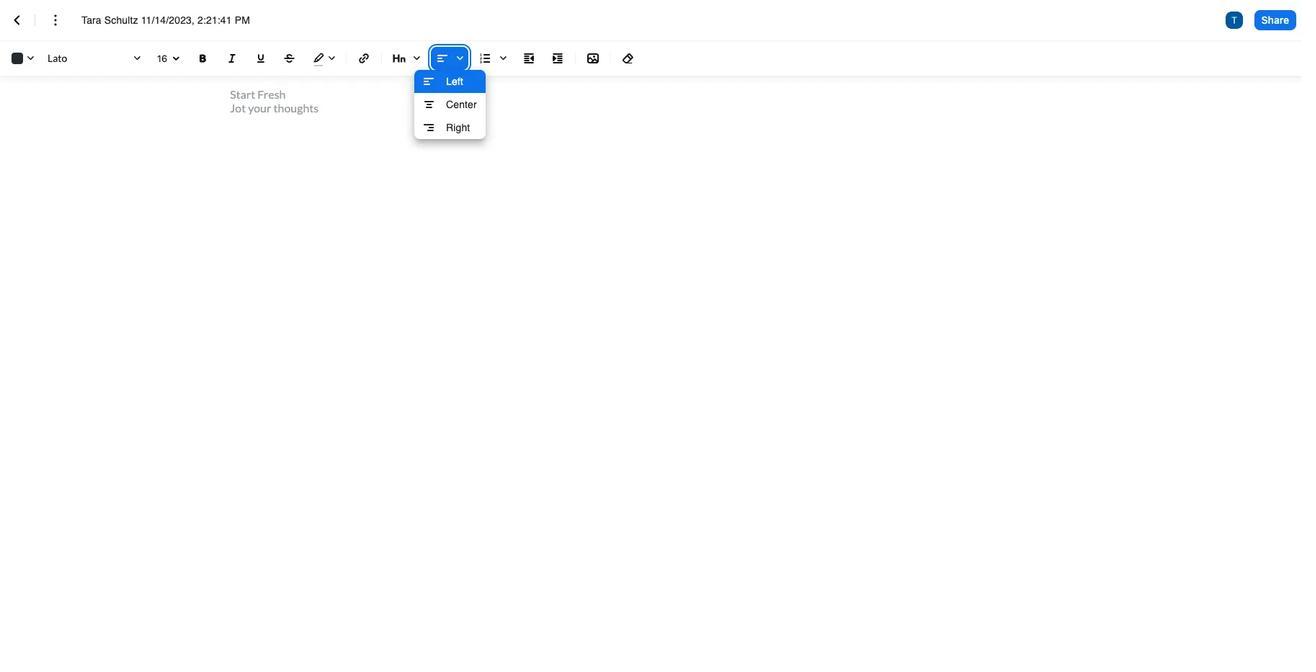 Task type: locate. For each thing, give the bounding box(es) containing it.
strikethrough image
[[281, 50, 299, 67]]

list box containing left
[[415, 70, 486, 139]]

color image
[[6, 47, 39, 70]]

right option
[[415, 116, 486, 139]]

list box
[[415, 70, 486, 139]]

None text field
[[81, 13, 273, 27]]

more image
[[47, 12, 64, 29]]

right
[[446, 121, 470, 133]]

left element
[[420, 73, 443, 90]]

clear style image
[[620, 50, 637, 67]]

share button
[[1255, 10, 1297, 30]]

underline image
[[252, 50, 270, 67]]

decrease indent image
[[521, 50, 538, 67]]

center element
[[420, 96, 443, 113]]

italic image
[[224, 50, 241, 67]]

left option
[[415, 70, 486, 93]]

list image
[[474, 47, 512, 70]]

right element
[[420, 119, 443, 136]]

left image
[[420, 73, 438, 90]]



Task type: describe. For each thing, give the bounding box(es) containing it.
share
[[1262, 14, 1290, 26]]

bold image
[[195, 50, 212, 67]]

text highlight image
[[307, 47, 340, 70]]

right image
[[420, 119, 438, 136]]

center image
[[420, 96, 438, 113]]

increase indent image
[[549, 50, 567, 67]]

center option
[[415, 93, 486, 116]]

link image
[[355, 50, 373, 67]]

font image
[[45, 47, 146, 70]]

heading image
[[388, 47, 425, 70]]

insert image image
[[585, 50, 602, 67]]

center
[[446, 98, 477, 110]]

left
[[446, 75, 464, 87]]

all notes image
[[9, 12, 26, 29]]

tara schultz image
[[1226, 12, 1244, 29]]



Task type: vqa. For each thing, say whether or not it's contained in the screenshot.
Support Version For Auto-Accept Far End Camera Control ICON
no



